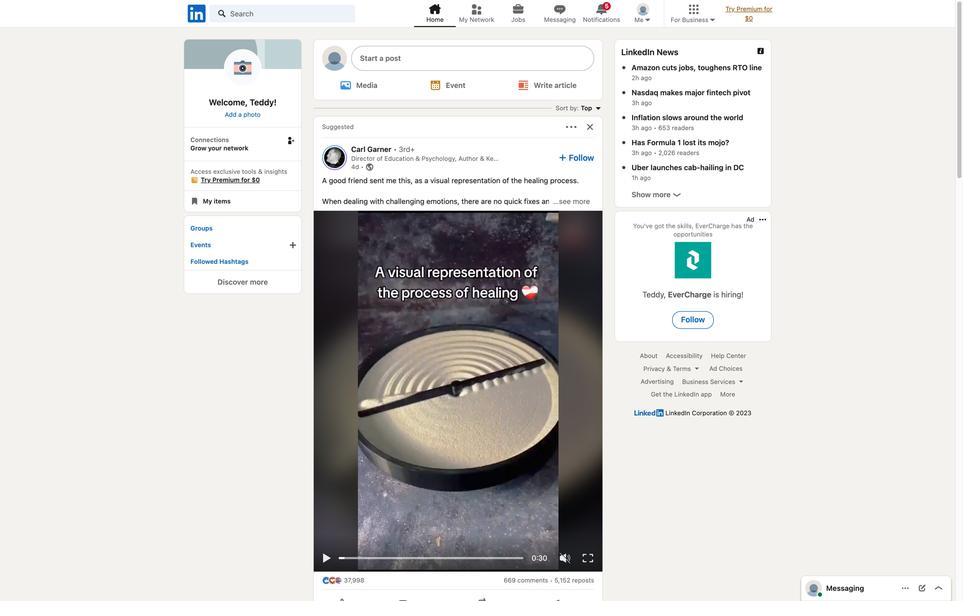 Task type: describe. For each thing, give the bounding box(es) containing it.
small image
[[644, 16, 652, 24]]

psychology,
[[422, 155, 457, 162]]

takes
[[563, 197, 581, 206]]

open messenger dropdown menu image
[[902, 584, 910, 593]]

carl
[[351, 145, 366, 154]]

jobs,
[[679, 63, 696, 72]]

send in a private message image
[[549, 598, 561, 601]]

for inside try premium for $0
[[765, 5, 773, 12]]

visit profile for teddy rothschild image
[[322, 46, 347, 71]]

dismiss post by carl garner image
[[586, 123, 594, 131]]

follow)
[[747, 155, 767, 162]]

& inside dropdown button
[[667, 365, 671, 372]]

services
[[710, 378, 736, 385]]

world
[[724, 113, 744, 122]]

around
[[684, 113, 709, 122]]

their
[[439, 291, 454, 299]]

these are the day's top professional news stories and conversations. image
[[757, 47, 765, 55]]

jobs link
[[498, 0, 539, 27]]

linkedin news element containing linkedin news
[[615, 40, 771, 601]]

reposts
[[572, 577, 594, 584]]

media button
[[336, 73, 382, 98]]

line
[[750, 63, 762, 72]]

linkedin news element containing amazon cuts jobs, toughens rto line
[[615, 62, 771, 185]]

advertising
[[641, 378, 674, 385]]

0 horizontal spatial messaging
[[544, 16, 576, 23]]

to inside in fact, high emotional control is recognising that all emotions are simply data... emotional control experts are the ones that are able to accurately qualify the meaning of emotional data and work out what emotional programming would best suit them achieving whatever their objectives are.
[[498, 270, 504, 278]]

669
[[504, 577, 516, 584]]

my network
[[459, 16, 494, 23]]

a for photo
[[238, 111, 242, 118]]

about link
[[640, 352, 658, 360]]

best
[[322, 291, 337, 299]]

carl garner image
[[324, 147, 345, 168]]

& left psychology,
[[416, 155, 420, 162]]

home
[[427, 16, 444, 23]]

1 vertical spatial and
[[339, 207, 351, 216]]

programming
[[512, 280, 557, 289]]

sent
[[370, 176, 384, 185]]

the down is
[[423, 270, 433, 278]]

2,026
[[659, 149, 676, 156]]

• inside "4d •" link
[[361, 163, 364, 170]]

get
[[651, 391, 662, 398]]

top
[[581, 104, 592, 112]]

terms
[[673, 365, 691, 372]]

healing
[[524, 176, 548, 185]]

2 education from the left
[[613, 155, 642, 162]]

more for discover more
[[250, 278, 268, 286]]

write
[[534, 81, 553, 90]]

challenging
[[386, 197, 425, 206]]

are up the accurately
[[530, 259, 541, 268]]

a
[[322, 176, 327, 185]]

please
[[726, 155, 745, 162]]

linkedin for corporation
[[666, 409, 690, 417]]

…see more button
[[549, 196, 590, 207]]

amazon cuts jobs, toughens rto line
[[632, 63, 762, 72]]

network
[[470, 16, 494, 23]]

choices
[[719, 365, 743, 372]]

high
[[347, 259, 362, 268]]

quick
[[504, 197, 522, 206]]

0 vertical spatial as
[[415, 176, 423, 185]]

more for show more
[[653, 190, 671, 199]]

event link
[[425, 73, 470, 98]]

connections
[[191, 136, 229, 144]]

what
[[459, 280, 475, 289]]

inflation slows around the world
[[632, 113, 744, 122]]

and inside in fact, high emotional control is recognising that all emotions are simply data... emotional control experts are the ones that are able to accurately qualify the meaning of emotional data and work out what emotional programming would best suit them achieving whatever their objectives are.
[[413, 280, 426, 289]]

help
[[711, 352, 725, 359]]

2h ago
[[632, 74, 652, 81]]

$0 inside side bar region
[[252, 176, 260, 184]]

1 education from the left
[[385, 155, 414, 162]]

for
[[671, 16, 681, 23]]

messaging link
[[539, 0, 581, 27]]

of up quick in the right top of the page
[[503, 176, 509, 185]]

• for 3rd+
[[394, 145, 397, 154]]

& up uber
[[644, 155, 648, 162]]

able
[[481, 270, 496, 278]]

accessibility link
[[666, 352, 703, 360]]

events link
[[191, 239, 281, 252]]

accessibility
[[666, 352, 703, 359]]

my for my network
[[459, 16, 468, 23]]

of right connections
[[605, 155, 611, 162]]

are up data at the top left
[[410, 270, 421, 278]]

events element
[[184, 237, 301, 254]]

write article link
[[513, 73, 581, 98]]

followed
[[191, 258, 218, 265]]

connections
[[567, 155, 603, 162]]

connections grow your network
[[191, 136, 249, 152]]

premium inside side bar region
[[212, 176, 240, 184]]

the inside button
[[663, 391, 673, 398]]

control for as
[[450, 228, 473, 237]]

3h for inflation
[[632, 124, 639, 131]]

comments
[[518, 577, 548, 584]]

1 business from the top
[[682, 16, 709, 23]]

are up what
[[469, 270, 479, 278]]

items
[[214, 198, 231, 205]]

objectives
[[456, 291, 490, 299]]

tools
[[242, 168, 256, 175]]

emotional up achieving
[[362, 280, 395, 289]]

rto
[[733, 63, 748, 72]]

by:
[[570, 104, 579, 112]]

nasdaq
[[632, 88, 659, 97]]

are.
[[492, 291, 505, 299]]

recognising
[[432, 259, 471, 268]]

event
[[446, 81, 466, 90]]

achieving
[[372, 291, 404, 299]]

work
[[428, 280, 444, 289]]

try premium for $0 link
[[723, 0, 775, 27]]

& inside side bar region
[[258, 168, 263, 175]]

privacy & terms
[[644, 365, 691, 372]]

home link
[[414, 0, 456, 27]]

has formula 1 lost its mojo?
[[632, 138, 730, 147]]

discover more link
[[184, 270, 301, 294]]

ago for has
[[641, 149, 652, 156]]

669 comments button
[[504, 577, 548, 585]]

0 vertical spatial and
[[542, 197, 554, 206]]

to inside people sometimes confuse emotional control as the ability to suppress emotions.
[[520, 228, 526, 237]]

has
[[632, 138, 645, 147]]

article
[[555, 81, 577, 90]]

my items link
[[184, 191, 301, 212]]

keynote
[[486, 155, 510, 162]]

comment on carl garner's post image
[[397, 598, 409, 601]]

followed hashtags
[[191, 258, 249, 265]]

sometimes
[[347, 228, 384, 237]]

ago for amazon
[[641, 74, 652, 81]]

groups
[[191, 225, 213, 232]]

30k
[[554, 155, 565, 162]]

the inside people sometimes confuse emotional control as the ability to suppress emotions.
[[485, 228, 496, 237]]



Task type: vqa. For each thing, say whether or not it's contained in the screenshot.


Task type: locate. For each thing, give the bounding box(es) containing it.
grow
[[191, 145, 207, 152]]

premium down exclusive
[[212, 176, 240, 184]]

1 vertical spatial linkedin
[[675, 391, 699, 398]]

1 vertical spatial 3h
[[632, 124, 639, 131]]

Search text field
[[210, 5, 355, 22]]

linkedin inside button
[[675, 391, 699, 398]]

0 horizontal spatial education
[[385, 155, 414, 162]]

1 horizontal spatial for
[[765, 5, 773, 12]]

are inside when dealing with challenging emotions, there are no quick fixes and it takes time and practice to regulate.
[[481, 197, 492, 206]]

business inside linkedin footer content "element"
[[682, 378, 709, 385]]

and down dealing
[[339, 207, 351, 216]]

1 vertical spatial for
[[241, 176, 250, 184]]

1 horizontal spatial to
[[498, 270, 504, 278]]

3 3h from the top
[[632, 149, 639, 156]]

1 vertical spatial a
[[238, 111, 242, 118]]

my left network
[[459, 16, 468, 23]]

main feed element
[[314, 40, 767, 601]]

ago down inflation
[[641, 124, 652, 131]]

about
[[640, 352, 658, 359]]

try inside try premium for $0
[[726, 5, 735, 12]]

linkedin up amazon
[[621, 47, 655, 57]]

5
[[605, 2, 609, 10]]

visual
[[430, 176, 450, 185]]

exclusive
[[213, 168, 240, 175]]

1 vertical spatial messaging
[[827, 584, 864, 593]]

try
[[726, 5, 735, 12], [201, 176, 211, 184]]

suppress
[[528, 228, 559, 237]]

2 horizontal spatial and
[[542, 197, 554, 206]]

a right add
[[238, 111, 242, 118]]

2 horizontal spatial control
[[450, 228, 473, 237]]

advertising link
[[641, 378, 674, 386]]

4d •
[[351, 163, 366, 170]]

5,152 reposts
[[555, 577, 594, 584]]

1 vertical spatial as
[[475, 228, 483, 237]]

& right author
[[480, 155, 485, 162]]

access
[[191, 168, 212, 175]]

1 vertical spatial premium
[[212, 176, 240, 184]]

1 horizontal spatial and
[[413, 280, 426, 289]]

that up what
[[454, 270, 467, 278]]

2 linkedin news element from the top
[[615, 62, 771, 185]]

1 linkedin news element from the top
[[615, 40, 771, 601]]

as right this,
[[415, 176, 423, 185]]

and left "it"
[[542, 197, 554, 206]]

0 horizontal spatial a
[[238, 111, 242, 118]]

education down 3rd+
[[385, 155, 414, 162]]

for down tools
[[241, 176, 250, 184]]

0 vertical spatial to
[[383, 207, 389, 216]]

try down access
[[201, 176, 211, 184]]

1 horizontal spatial $0
[[745, 15, 753, 22]]

0 vertical spatial readers
[[672, 124, 694, 131]]

business
[[682, 16, 709, 23], [682, 378, 709, 385]]

would
[[559, 280, 579, 289]]

a for post
[[380, 54, 384, 62]]

good
[[329, 176, 346, 185]]

0 horizontal spatial $0
[[252, 176, 260, 184]]

my left items at the left of the page
[[203, 198, 212, 205]]

1 vertical spatial $0
[[252, 176, 260, 184]]

37,998
[[344, 577, 364, 584]]

1 horizontal spatial control
[[399, 259, 422, 268]]

control left is
[[399, 259, 422, 268]]

business up app
[[682, 378, 709, 385]]

0 vertical spatial try premium for $0
[[726, 5, 773, 22]]

of up them
[[353, 280, 360, 289]]

1 horizontal spatial education
[[613, 155, 642, 162]]

• left 3rd+
[[394, 145, 397, 154]]

the right get
[[663, 391, 673, 398]]

• right 4d
[[361, 163, 364, 170]]

emotional up are.
[[477, 280, 510, 289]]

more right the …see
[[573, 197, 590, 206]]

for up these are the day's top professional news stories and conversations. icon
[[765, 5, 773, 12]]

as
[[415, 176, 423, 185], [475, 228, 483, 237]]

2 vertical spatial 3h
[[632, 149, 639, 156]]

follow
[[569, 153, 594, 163]]

0 horizontal spatial and
[[339, 207, 351, 216]]

center
[[727, 352, 746, 359]]

2 horizontal spatial more
[[653, 190, 671, 199]]

privacy & terms button
[[644, 364, 701, 373]]

0 vertical spatial $0
[[745, 15, 753, 22]]

$0 up the line
[[745, 15, 753, 22]]

1
[[678, 138, 681, 147]]

support image
[[335, 577, 343, 585]]

as inside people sometimes confuse emotional control as the ability to suppress emotions.
[[475, 228, 483, 237]]

try inside side bar region
[[201, 176, 211, 184]]

emotional
[[415, 228, 448, 237], [364, 259, 397, 268], [362, 280, 395, 289], [477, 280, 510, 289]]

1 horizontal spatial that
[[473, 259, 486, 268]]

linkedin down "get the linkedin app" button
[[666, 409, 690, 417]]

the left ability
[[485, 228, 496, 237]]

0 vertical spatial my
[[459, 16, 468, 23]]

0 vertical spatial that
[[473, 259, 486, 268]]

linkedin image
[[635, 409, 664, 417], [635, 409, 664, 417]]

ones
[[435, 270, 452, 278]]

2 vertical spatial linkedin
[[666, 409, 690, 417]]

ago for nasdaq
[[641, 99, 652, 106]]

to right able
[[498, 270, 504, 278]]

premium up these are the day's top professional news stories and conversations. icon
[[737, 5, 763, 12]]

emotions,
[[427, 197, 460, 206]]

$0 inside try premium for $0
[[745, 15, 753, 22]]

0 vertical spatial premium
[[737, 5, 763, 12]]

slows
[[663, 113, 682, 122]]

readers for 1
[[677, 149, 700, 156]]

for inside side bar region
[[241, 176, 250, 184]]

me button
[[623, 0, 664, 27]]

like image
[[322, 577, 331, 585]]

the left healing
[[511, 176, 522, 185]]

the left world on the right
[[711, 113, 722, 122]]

0 horizontal spatial premium
[[212, 176, 240, 184]]

a inside add a photo link
[[238, 111, 242, 118]]

to down with
[[383, 207, 389, 216]]

1 horizontal spatial try
[[726, 5, 735, 12]]

professionals
[[685, 155, 724, 162]]

• inside carl garner • 3rd+ director of education & psychology, author & keynote speaker (max 30k connections of education & psychology professionals please follow)
[[394, 145, 397, 154]]

2 vertical spatial control
[[357, 270, 381, 278]]

add a photo link
[[191, 110, 295, 119]]

video player region
[[314, 211, 603, 572]]

1 horizontal spatial messaging
[[827, 584, 864, 593]]

uber launches cab-hailing in dc
[[632, 163, 744, 172]]

my inside my network link
[[459, 16, 468, 23]]

1 vertical spatial that
[[454, 270, 467, 278]]

my for my items
[[203, 198, 212, 205]]

1 horizontal spatial try premium for $0
[[726, 5, 773, 22]]

qualify
[[543, 270, 566, 278]]

4d • link
[[351, 163, 539, 171]]

teddy rothschild image
[[637, 3, 650, 16]]

0 vertical spatial a
[[380, 54, 384, 62]]

0 vertical spatial messaging
[[544, 16, 576, 23]]

0 horizontal spatial my
[[203, 198, 212, 205]]

3h for nasdaq
[[632, 99, 639, 106]]

linkedin for news
[[621, 47, 655, 57]]

to inside when dealing with challenging emotions, there are no quick fixes and it takes time and practice to regulate.
[[383, 207, 389, 216]]

of down 'garner'
[[377, 155, 383, 162]]

groups link
[[191, 222, 297, 235]]

1 horizontal spatial a
[[380, 54, 384, 62]]

2 vertical spatial and
[[413, 280, 426, 289]]

friend
[[348, 176, 368, 185]]

me
[[386, 176, 397, 185]]

a left post
[[380, 54, 384, 62]]

accurately
[[506, 270, 541, 278]]

events
[[191, 241, 211, 249]]

process.
[[550, 176, 579, 185]]

control inside people sometimes confuse emotional control as the ability to suppress emotions.
[[450, 228, 473, 237]]

toughens
[[698, 63, 731, 72]]

dc
[[734, 163, 744, 172]]

create an event image
[[289, 241, 297, 249]]

more
[[720, 391, 735, 398]]

corporation
[[692, 409, 727, 417]]

director
[[351, 155, 375, 162]]

welcome, teddy!
[[209, 97, 277, 107]]

1 vertical spatial try
[[201, 176, 211, 184]]

regulate.
[[391, 207, 421, 216]]

messaging right teddy rothschild icon
[[827, 584, 864, 593]]

in
[[322, 259, 328, 268]]

suit
[[339, 291, 351, 299]]

©
[[729, 409, 735, 417]]

2 horizontal spatial a
[[425, 176, 429, 185]]

help center
[[711, 352, 746, 359]]

readers for around
[[672, 124, 694, 131]]

try premium for $0 down exclusive
[[201, 176, 260, 184]]

& left terms on the right bottom
[[667, 365, 671, 372]]

and up whatever
[[413, 280, 426, 289]]

sort
[[556, 104, 568, 112]]

more inside dropdown button
[[653, 190, 671, 199]]

teddy rothschild image
[[806, 580, 822, 597]]

try premium for $0 inside 'link'
[[726, 5, 773, 22]]

0 horizontal spatial as
[[415, 176, 423, 185]]

ago down the has
[[641, 149, 652, 156]]

fact,
[[330, 259, 345, 268]]

1 vertical spatial readers
[[677, 149, 700, 156]]

carl garner • 3rd+ director of education & psychology, author & keynote speaker (max 30k connections of education & psychology professionals please follow)
[[351, 145, 767, 162]]

formula
[[647, 138, 676, 147]]

app
[[701, 391, 712, 398]]

1 horizontal spatial more
[[573, 197, 590, 206]]

0 horizontal spatial to
[[383, 207, 389, 216]]

of
[[377, 155, 383, 162], [605, 155, 611, 162], [503, 176, 509, 185], [353, 280, 360, 289]]

the up would
[[568, 270, 578, 278]]

linkedin footer content element
[[615, 350, 771, 417]]

2 business from the top
[[682, 378, 709, 385]]

ago for inflation
[[641, 124, 652, 131]]

2 vertical spatial to
[[498, 270, 504, 278]]

0 vertical spatial control
[[450, 228, 473, 237]]

3h down inflation
[[632, 124, 639, 131]]

experts
[[383, 270, 408, 278]]

3h down nasdaq
[[632, 99, 639, 106]]

discover
[[218, 278, 248, 286]]

ago right 1h
[[640, 174, 651, 181]]

• left the "653"
[[654, 124, 657, 131]]

try right the for business dropdown button
[[726, 5, 735, 12]]

more down followed hashtags link
[[250, 278, 268, 286]]

0 horizontal spatial try premium for $0
[[201, 176, 260, 184]]

0 vertical spatial business
[[682, 16, 709, 23]]

my items
[[203, 198, 231, 205]]

readers down "inflation slows around the world"
[[672, 124, 694, 131]]

linkedin image
[[186, 3, 207, 24], [186, 3, 207, 24]]

0 horizontal spatial that
[[454, 270, 467, 278]]

sort order dropdown button image
[[594, 104, 603, 112]]

control down when dealing with challenging emotions, there are no quick fixes and it takes time and practice to regulate.
[[450, 228, 473, 237]]

notifications
[[583, 16, 620, 23]]

of inside in fact, high emotional control is recognising that all emotions are simply data... emotional control experts are the ones that are able to accurately qualify the meaning of emotional data and work out what emotional programming would best suit them achieving whatever their objectives are.
[[353, 280, 360, 289]]

network
[[224, 145, 249, 152]]

1 vertical spatial to
[[520, 228, 526, 237]]

$0 down tools
[[252, 176, 260, 184]]

side bar region
[[184, 40, 301, 294]]

2 horizontal spatial to
[[520, 228, 526, 237]]

1 vertical spatial try premium for $0
[[201, 176, 260, 184]]

major
[[685, 88, 705, 97]]

ago down nasdaq
[[641, 99, 652, 106]]

• for 653
[[654, 124, 657, 131]]

as left ability
[[475, 228, 483, 237]]

are left no
[[481, 197, 492, 206]]

welcome,
[[209, 97, 248, 107]]

control for is
[[399, 259, 422, 268]]

open control menu image
[[565, 121, 578, 133]]

start a post
[[360, 54, 401, 62]]

makes
[[660, 88, 683, 97]]

readers down lost
[[677, 149, 700, 156]]

discover more
[[218, 278, 268, 286]]

education
[[385, 155, 414, 162], [613, 155, 642, 162]]

sort by: top
[[556, 104, 592, 112]]

followed hashtags link
[[191, 256, 297, 268]]

1 horizontal spatial as
[[475, 228, 483, 237]]

0 horizontal spatial control
[[357, 270, 381, 278]]

mojo?
[[708, 138, 730, 147]]

1 vertical spatial business
[[682, 378, 709, 385]]

653
[[659, 124, 670, 131]]

playback progress slider
[[339, 557, 524, 559]]

ago for uber
[[640, 174, 651, 181]]

control down high
[[357, 270, 381, 278]]

& right tools
[[258, 168, 263, 175]]

that left all
[[473, 259, 486, 268]]

grow your network by adding connections. image
[[287, 136, 295, 145]]

education up uber
[[613, 155, 642, 162]]

3h for has
[[632, 149, 639, 156]]

more inside side bar region
[[250, 278, 268, 286]]

2 vertical spatial a
[[425, 176, 429, 185]]

my inside my items link
[[203, 198, 212, 205]]

to right ability
[[520, 228, 526, 237]]

1 vertical spatial my
[[203, 198, 212, 205]]

add
[[225, 111, 237, 118]]

ago
[[641, 74, 652, 81], [641, 99, 652, 106], [641, 124, 652, 131], [641, 149, 652, 156], [640, 174, 651, 181]]

premium inside 'link'
[[737, 5, 763, 12]]

try premium for $0 up these are the day's top professional news stories and conversations. icon
[[726, 5, 773, 22]]

0 vertical spatial try
[[726, 5, 735, 12]]

1 3h from the top
[[632, 99, 639, 106]]

data
[[397, 280, 411, 289]]

1 vertical spatial control
[[399, 259, 422, 268]]

linkedin news element
[[615, 40, 771, 601], [615, 62, 771, 185]]

• for 2,026
[[654, 149, 657, 156]]

3h down the has
[[632, 149, 639, 156]]

0 horizontal spatial for
[[241, 176, 250, 184]]

teddy!
[[250, 97, 277, 107]]

a inside start a post button
[[380, 54, 384, 62]]

business right for
[[682, 16, 709, 23]]

love image
[[328, 577, 337, 585]]

when
[[322, 197, 342, 206]]

more inside button
[[573, 197, 590, 206]]

photo
[[244, 111, 261, 118]]

there
[[462, 197, 479, 206]]

• left the 2,026
[[654, 149, 657, 156]]

more for …see more
[[573, 197, 590, 206]]

0 horizontal spatial more
[[250, 278, 268, 286]]

linkedin left app
[[675, 391, 699, 398]]

messaging right the "jobs"
[[544, 16, 576, 23]]

0 vertical spatial linkedin
[[621, 47, 655, 57]]

1 horizontal spatial premium
[[737, 5, 763, 12]]

a left the visual
[[425, 176, 429, 185]]

author
[[459, 155, 478, 162]]

2 3h from the top
[[632, 124, 639, 131]]

more right show
[[653, 190, 671, 199]]

when dealing with challenging emotions, there are no quick fixes and it takes time and practice to regulate.
[[322, 197, 581, 216]]

ago down amazon
[[641, 74, 652, 81]]

and
[[542, 197, 554, 206], [339, 207, 351, 216], [413, 280, 426, 289]]

emotional up experts
[[364, 259, 397, 268]]

0 vertical spatial for
[[765, 5, 773, 12]]

privacy
[[644, 365, 665, 372]]

out
[[446, 280, 457, 289]]

0 vertical spatial 3h
[[632, 99, 639, 106]]

access exclusive tools & insights
[[191, 168, 287, 175]]

try premium for $0 inside side bar region
[[201, 176, 260, 184]]

0 horizontal spatial try
[[201, 176, 211, 184]]

1 horizontal spatial my
[[459, 16, 468, 23]]

emotional up is
[[415, 228, 448, 237]]

emotional inside people sometimes confuse emotional control as the ability to suppress emotions.
[[415, 228, 448, 237]]



